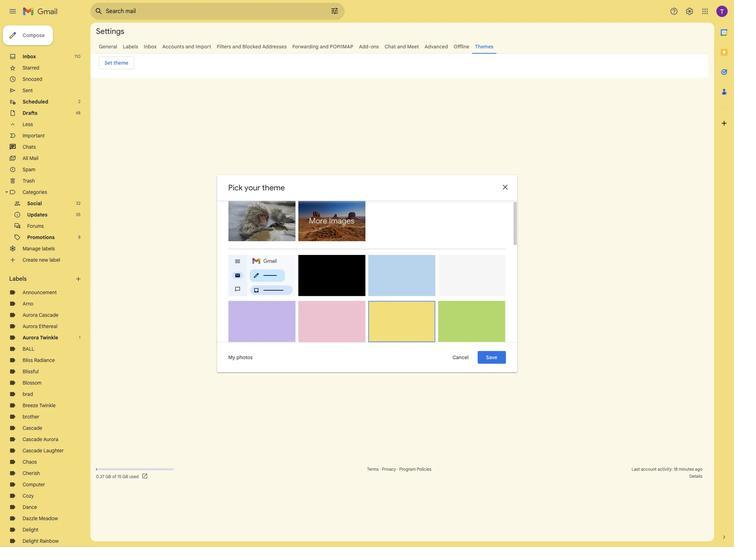Task type: locate. For each thing, give the bounding box(es) containing it.
soft gray option
[[439, 255, 506, 302]]

1 vertical spatial inbox link
[[23, 53, 36, 60]]

activity:
[[659, 467, 674, 472]]

chaos
[[23, 459, 37, 466]]

aurora twinkle link
[[23, 335, 58, 341]]

1 vertical spatial twinkle
[[39, 403, 56, 409]]

48
[[76, 110, 81, 116]]

brother
[[23, 414, 39, 420]]

drafts
[[23, 110, 38, 116]]

dazzle meadow link
[[23, 516, 58, 522]]

gb
[[106, 474, 111, 480], [123, 474, 128, 480]]

aurora ethereal
[[23, 323, 58, 330]]

trash link
[[23, 178, 35, 184]]

delight for delight rainbow
[[23, 538, 38, 545]]

and right chat
[[398, 43, 406, 50]]

1 horizontal spatial inbox
[[144, 43, 157, 50]]

labels inside "navigation"
[[9, 276, 27, 283]]

rose option
[[299, 301, 366, 348]]

2 and from the left
[[233, 43, 241, 50]]

more images button
[[299, 200, 366, 241]]

bliss radiance
[[23, 357, 55, 364]]

inbox for right 'inbox' link
[[144, 43, 157, 50]]

labels navigation
[[0, 23, 91, 548]]

1 delight from the top
[[23, 527, 38, 533]]

meadow
[[39, 516, 58, 522]]

save
[[487, 354, 498, 361]]

None search field
[[91, 3, 345, 20]]

pick your theme heading
[[229, 183, 285, 192]]

1 horizontal spatial ·
[[398, 467, 399, 472]]

labels
[[123, 43, 138, 50], [9, 276, 27, 283]]

dazzle
[[23, 516, 38, 522]]

twinkle for breeze twinkle
[[39, 403, 56, 409]]

minutes
[[680, 467, 695, 472]]

0.27
[[96, 474, 105, 480]]

labels for labels link
[[123, 43, 138, 50]]

twinkle
[[40, 335, 58, 341], [39, 403, 56, 409]]

create new label
[[23, 257, 60, 263]]

gmail image
[[23, 4, 61, 18]]

breeze
[[23, 403, 38, 409]]

my photos
[[229, 354, 253, 361]]

blossom link
[[23, 380, 42, 386]]

rose
[[303, 341, 313, 347]]

main menu image
[[8, 7, 17, 16]]

1 vertical spatial labels
[[9, 276, 27, 283]]

1 vertical spatial inbox
[[23, 53, 36, 60]]

labels right general "link"
[[123, 43, 138, 50]]

0 horizontal spatial labels
[[9, 276, 27, 283]]

inbox up starred
[[23, 53, 36, 60]]

animals option
[[229, 200, 296, 247]]

default option
[[229, 255, 296, 302]]

blue
[[373, 295, 382, 301]]

of
[[112, 474, 116, 480]]

important link
[[23, 133, 45, 139]]

1 horizontal spatial inbox link
[[144, 43, 157, 50]]

35
[[76, 212, 81, 217]]

cancel
[[453, 354, 469, 361]]

footer
[[91, 466, 710, 480]]

1 and from the left
[[186, 43, 195, 50]]

· right terms
[[380, 467, 381, 472]]

less
[[23, 121, 33, 128]]

0 horizontal spatial ·
[[380, 467, 381, 472]]

labels heading
[[9, 276, 75, 283]]

1 horizontal spatial labels
[[123, 43, 138, 50]]

3 and from the left
[[320, 43, 329, 50]]

create
[[23, 257, 38, 263]]

0 vertical spatial delight
[[23, 527, 38, 533]]

scheduled link
[[23, 99, 48, 105]]

terms
[[367, 467, 379, 472]]

cascade down cascade link
[[23, 437, 42, 443]]

all mail
[[23, 155, 39, 162]]

spam link
[[23, 167, 35, 173]]

inbox link up starred
[[23, 53, 36, 60]]

and for forwarding
[[320, 43, 329, 50]]

gb right 15
[[123, 474, 128, 480]]

arno
[[23, 301, 33, 307]]

aurora up ball
[[23, 335, 39, 341]]

delight down the delight link
[[23, 538, 38, 545]]

ethereal
[[39, 323, 58, 330]]

announcement
[[23, 290, 57, 296]]

pick
[[229, 183, 243, 192]]

trash
[[23, 178, 35, 184]]

footer containing terms
[[91, 466, 710, 480]]

0 vertical spatial twinkle
[[40, 335, 58, 341]]

important
[[23, 133, 45, 139]]

labels
[[42, 246, 55, 252]]

inbox inside labels "navigation"
[[23, 53, 36, 60]]

terms · privacy · program policies
[[367, 467, 432, 472]]

110
[[75, 54, 81, 59]]

delight link
[[23, 527, 38, 533]]

compose
[[23, 32, 45, 39]]

search mail image
[[93, 5, 105, 18]]

18
[[675, 467, 679, 472]]

0 horizontal spatial gb
[[106, 474, 111, 480]]

twinkle down ethereal
[[40, 335, 58, 341]]

forwarding and pop/imap
[[293, 43, 354, 50]]

0 vertical spatial labels
[[123, 43, 138, 50]]

inbox link
[[144, 43, 157, 50], [23, 53, 36, 60]]

· right privacy link
[[398, 467, 399, 472]]

aurora down arno
[[23, 312, 38, 319]]

ball link
[[23, 346, 34, 352]]

0 vertical spatial inbox link
[[144, 43, 157, 50]]

pick your theme alert dialog
[[217, 175, 518, 372]]

0 horizontal spatial inbox
[[23, 53, 36, 60]]

2
[[78, 99, 81, 104]]

cascade aurora
[[23, 437, 58, 443]]

2 delight from the top
[[23, 538, 38, 545]]

brad
[[23, 391, 33, 398]]

gb left of
[[106, 474, 111, 480]]

settings
[[96, 26, 124, 36]]

0.27 gb of 15 gb used
[[96, 474, 139, 480]]

cascade down brother link
[[23, 425, 42, 432]]

delight down dazzle
[[23, 527, 38, 533]]

inbox link right labels link
[[144, 43, 157, 50]]

cascade up chaos link
[[23, 448, 42, 454]]

tab list
[[715, 23, 735, 522]]

and right filters
[[233, 43, 241, 50]]

policies
[[417, 467, 432, 472]]

dance link
[[23, 504, 37, 511]]

and for filters
[[233, 43, 241, 50]]

aurora up aurora twinkle link at left
[[23, 323, 38, 330]]

1 vertical spatial delight
[[23, 538, 38, 545]]

chat
[[385, 43, 396, 50]]

1
[[79, 335, 81, 340]]

terms link
[[367, 467, 379, 472]]

8
[[78, 235, 81, 240]]

and left import
[[186, 43, 195, 50]]

accounts and import link
[[163, 43, 211, 50]]

chats link
[[23, 144, 36, 150]]

labels down create
[[9, 276, 27, 283]]

0 vertical spatial inbox
[[144, 43, 157, 50]]

spam
[[23, 167, 35, 173]]

twinkle right breeze
[[39, 403, 56, 409]]

all mail link
[[23, 155, 39, 162]]

aurora for aurora twinkle
[[23, 335, 39, 341]]

starred
[[23, 65, 39, 71]]

your
[[245, 183, 261, 192]]

and left pop/imap
[[320, 43, 329, 50]]

snoozed link
[[23, 76, 42, 82]]

4 and from the left
[[398, 43, 406, 50]]

brad link
[[23, 391, 33, 398]]

1 horizontal spatial gb
[[123, 474, 128, 480]]

inbox right labels link
[[144, 43, 157, 50]]

manage labels
[[23, 246, 55, 252]]

chat and meet link
[[385, 43, 419, 50]]

2 · from the left
[[398, 467, 399, 472]]



Task type: vqa. For each thing, say whether or not it's contained in the screenshot.
Labels heading
yes



Task type: describe. For each thing, give the bounding box(es) containing it.
addresses
[[263, 43, 287, 50]]

lavender
[[233, 341, 252, 347]]

cascade for cascade laughter
[[23, 448, 42, 454]]

cherish link
[[23, 471, 40, 477]]

cancel button
[[447, 351, 475, 364]]

scheduled
[[23, 99, 48, 105]]

0 horizontal spatial inbox link
[[23, 53, 36, 60]]

sent
[[23, 87, 33, 94]]

laughter
[[44, 448, 64, 454]]

details
[[690, 474, 703, 479]]

ons
[[371, 43, 379, 50]]

animals
[[233, 240, 249, 246]]

delight rainbow
[[23, 538, 59, 545]]

announcement link
[[23, 290, 57, 296]]

less button
[[0, 119, 85, 130]]

pick your theme
[[229, 183, 285, 192]]

manage labels link
[[23, 246, 55, 252]]

themes link
[[476, 43, 494, 50]]

filters and blocked addresses
[[217, 43, 287, 50]]

delight for the delight link
[[23, 527, 38, 533]]

and for accounts
[[186, 43, 195, 50]]

advanced link
[[425, 43, 449, 50]]

create new label link
[[23, 257, 60, 263]]

aurora twinkle
[[23, 335, 58, 341]]

all
[[23, 155, 28, 162]]

gray
[[452, 295, 462, 301]]

delight rainbow link
[[23, 538, 59, 545]]

forums
[[27, 223, 44, 229]]

privacy link
[[382, 467, 397, 472]]

mustard option
[[369, 301, 436, 347]]

categories link
[[23, 189, 47, 196]]

default
[[233, 295, 248, 301]]

cozy
[[23, 493, 34, 500]]

dark
[[303, 295, 312, 301]]

ago
[[696, 467, 703, 472]]

aurora cascade link
[[23, 312, 58, 319]]

dark option
[[299, 255, 366, 302]]

chat and meet
[[385, 43, 419, 50]]

32
[[76, 201, 81, 206]]

2 gb from the left
[[123, 474, 128, 480]]

cascade for cascade aurora
[[23, 437, 42, 443]]

more images
[[309, 216, 355, 226]]

import
[[196, 43, 211, 50]]

blue option
[[369, 255, 436, 302]]

bliss
[[23, 357, 33, 364]]

account
[[642, 467, 657, 472]]

radiance
[[34, 357, 55, 364]]

last account activity: 18 minutes ago details
[[632, 467, 703, 479]]

computer link
[[23, 482, 45, 488]]

manage
[[23, 246, 41, 252]]

pop/imap
[[330, 43, 354, 50]]

accounts
[[163, 43, 184, 50]]

general
[[99, 43, 117, 50]]

1 gb from the left
[[106, 474, 111, 480]]

my photos button
[[223, 351, 259, 364]]

settings image
[[686, 7, 695, 16]]

arno link
[[23, 301, 33, 307]]

general link
[[99, 43, 117, 50]]

add-ons
[[359, 43, 379, 50]]

filters
[[217, 43, 231, 50]]

updates link
[[27, 212, 47, 218]]

more
[[309, 216, 328, 226]]

aurora for aurora cascade
[[23, 312, 38, 319]]

1 · from the left
[[380, 467, 381, 472]]

and for chat
[[398, 43, 406, 50]]

cherish
[[23, 471, 40, 477]]

cascade laughter link
[[23, 448, 64, 454]]

advanced
[[425, 43, 449, 50]]

cascade for cascade link
[[23, 425, 42, 432]]

follow link to manage storage image
[[142, 473, 149, 480]]

wasabi
[[443, 341, 457, 347]]

chats
[[23, 144, 36, 150]]

label
[[49, 257, 60, 263]]

cascade laughter
[[23, 448, 64, 454]]

advanced search options image
[[328, 4, 342, 18]]

privacy
[[382, 467, 397, 472]]

aurora up laughter
[[43, 437, 58, 443]]

lavender option
[[229, 301, 296, 348]]

cascade up ethereal
[[39, 312, 58, 319]]

inbox for left 'inbox' link
[[23, 53, 36, 60]]

cascade link
[[23, 425, 42, 432]]

twinkle for aurora twinkle
[[40, 335, 58, 341]]

bliss radiance link
[[23, 357, 55, 364]]

photos
[[237, 354, 253, 361]]

blossom
[[23, 380, 42, 386]]

images
[[329, 216, 355, 226]]

blissful link
[[23, 369, 39, 375]]

dazzle meadow
[[23, 516, 58, 522]]

theme
[[262, 183, 285, 192]]

aurora for aurora ethereal
[[23, 323, 38, 330]]

meet
[[408, 43, 419, 50]]

filters and blocked addresses link
[[217, 43, 287, 50]]

accounts and import
[[163, 43, 211, 50]]

wasabi option
[[439, 301, 506, 348]]

add-
[[359, 43, 371, 50]]

computer
[[23, 482, 45, 488]]

save button
[[478, 351, 506, 364]]

rainbow
[[40, 538, 59, 545]]

ball
[[23, 346, 34, 352]]

labels for labels heading
[[9, 276, 27, 283]]



